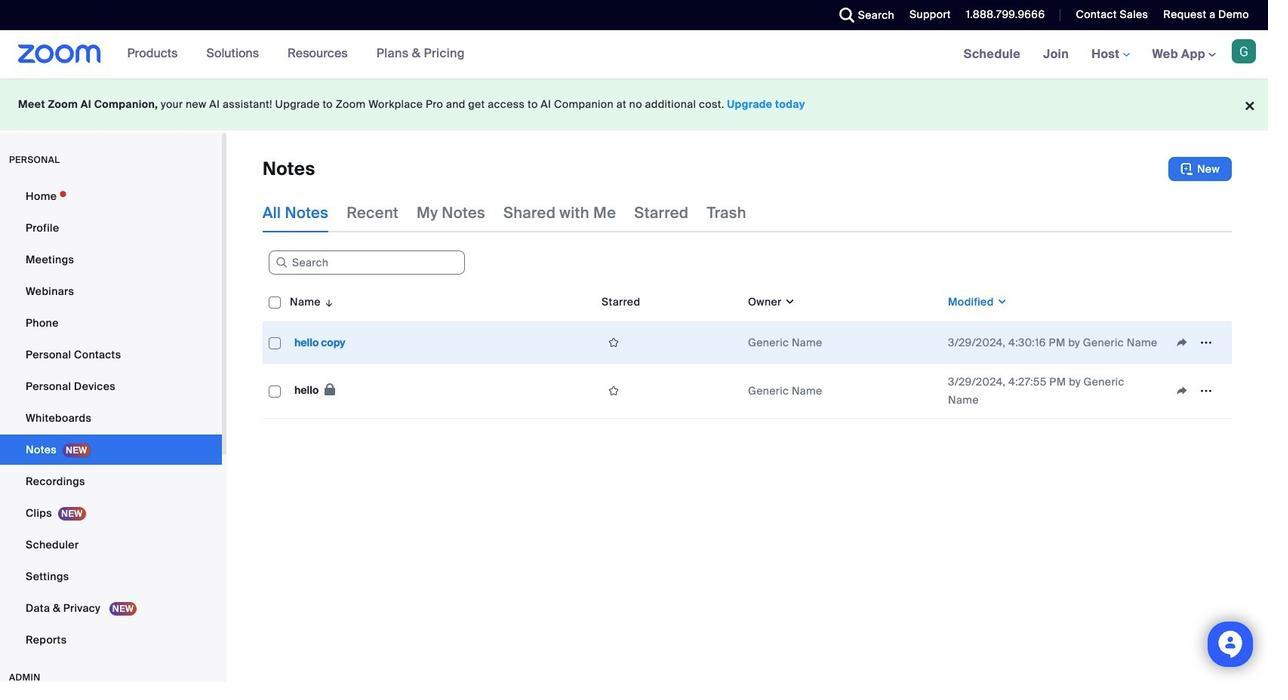 Task type: locate. For each thing, give the bounding box(es) containing it.
2 share image from the top
[[1171, 384, 1195, 398]]

share image
[[1171, 336, 1195, 350], [1171, 384, 1195, 398]]

arrow down image
[[321, 293, 335, 311]]

share image up "more options for hello" image
[[1171, 336, 1195, 350]]

share image for more options for hello copy icon
[[1171, 336, 1195, 350]]

share image down more options for hello copy icon
[[1171, 384, 1195, 398]]

more options for hello image
[[1195, 384, 1219, 398]]

application for hello copy unstarred icon
[[1171, 332, 1226, 354]]

1 share image from the top
[[1171, 336, 1195, 350]]

0 vertical spatial share image
[[1171, 336, 1195, 350]]

banner
[[0, 30, 1269, 79]]

hello unstarred image
[[602, 384, 626, 398]]

Search text field
[[269, 251, 465, 275]]

application
[[263, 282, 1232, 419], [1171, 332, 1226, 354], [1171, 380, 1226, 403]]

zoom logo image
[[18, 45, 101, 63]]

hello copy unstarred image
[[602, 336, 626, 350]]

footer
[[0, 79, 1269, 131]]

meetings navigation
[[953, 30, 1269, 79]]

more options for hello copy image
[[1195, 336, 1219, 350]]

1 vertical spatial share image
[[1171, 384, 1195, 398]]



Task type: describe. For each thing, give the bounding box(es) containing it.
personal menu menu
[[0, 181, 222, 657]]

application for hello unstarred 'image'
[[1171, 380, 1226, 403]]

product information navigation
[[116, 30, 476, 79]]

profile picture image
[[1232, 39, 1257, 63]]

share image for "more options for hello" image
[[1171, 384, 1195, 398]]

tabs of all notes page tab list
[[263, 193, 747, 233]]



Task type: vqa. For each thing, say whether or not it's contained in the screenshot.
with within the tabs of all whiteboard page tab list
no



